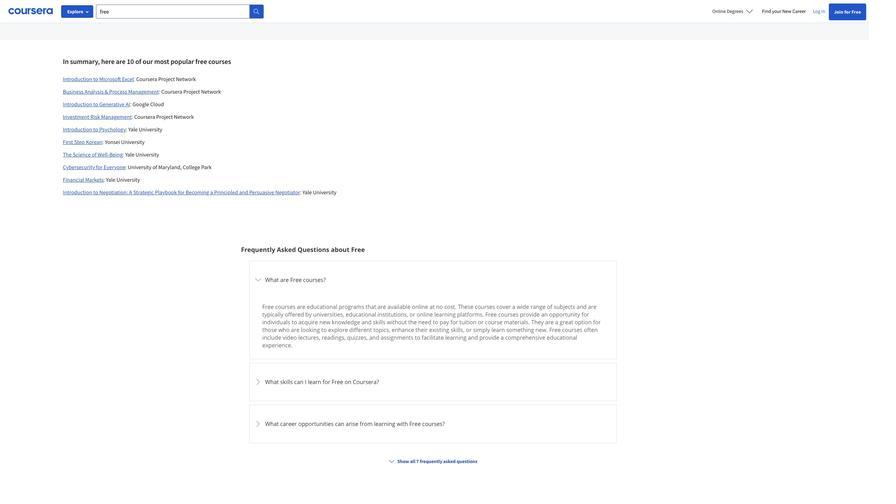 Task type: describe. For each thing, give the bounding box(es) containing it.
are left 10
[[116, 57, 126, 66]]

online
[[713, 8, 727, 14]]

join
[[835, 9, 844, 15]]

financial markets : yale university
[[63, 176, 140, 183]]

find
[[763, 8, 772, 14]]

0 horizontal spatial or
[[410, 311, 416, 319]]

: inside cybersecurity for everyone : university of maryland, college park
[[126, 164, 127, 171]]

for up often on the bottom right of the page
[[582, 311, 590, 319]]

online left at
[[412, 303, 429, 311]]

offered
[[285, 311, 304, 319]]

generative
[[99, 101, 125, 108]]

psychology
[[99, 126, 126, 133]]

first step korean : yonsei university
[[63, 139, 145, 146]]

investment
[[63, 113, 89, 120]]

video
[[283, 334, 297, 342]]

a left great
[[556, 319, 559, 326]]

skills inside dropdown button
[[281, 378, 293, 386]]

a down the course
[[501, 334, 504, 342]]

the
[[63, 151, 72, 158]]

assignments
[[381, 334, 414, 342]]

opportunities
[[299, 420, 334, 428]]

show more button
[[200, 4, 226, 12]]

asked
[[444, 458, 456, 465]]

introduction to generative ai : google cloud
[[63, 101, 164, 108]]

1 horizontal spatial educational
[[346, 311, 377, 319]]

learning inside dropdown button
[[374, 420, 396, 428]]

cybersecurity for everyone link
[[63, 164, 126, 171]]

course
[[485, 319, 503, 326]]

coursera?
[[353, 378, 379, 386]]

individuals
[[263, 319, 291, 326]]

chevron right image for what skills can i learn for free on coursera?
[[254, 378, 263, 386]]

online degrees button
[[708, 3, 759, 19]]

free down frequently asked questions about free
[[291, 276, 302, 284]]

financial
[[63, 176, 84, 183]]

who
[[279, 326, 290, 334]]

skills inside the free courses are educational programs that are available online at no cost. these courses cover a wide range of subjects and are typically offered by universities, educational institutions, or online learning platforms. free courses provide an opportunity for individuals to acquire new knowledge and skills without the need to pay for tuition or course materials. they are a great option for those who are looking to explore different topics, enhance their existing skills, or simply learn something new. free courses often include video lectures, readings, quizzes, and assignments to facilitate learning and provide a comprehensive educational experience.
[[373, 319, 386, 326]]

free right join
[[852, 9, 862, 15]]

&
[[105, 88, 108, 95]]

facilitate
[[422, 334, 444, 342]]

on
[[345, 378, 352, 386]]

subjects
[[554, 303, 576, 311]]

and right principled
[[239, 189, 248, 196]]

include
[[263, 334, 282, 342]]

what career opportunities can arise from learning with free courses? button
[[254, 410, 613, 439]]

to down risk at left top
[[93, 126, 98, 133]]

courses up individuals
[[275, 303, 296, 311]]

with
[[397, 420, 408, 428]]

what for what skills can i learn for free on coursera?
[[265, 378, 279, 386]]

existing
[[430, 326, 450, 334]]

2 horizontal spatial educational
[[547, 334, 578, 342]]

option
[[575, 319, 592, 326]]

to right looking at the left bottom
[[322, 326, 327, 334]]

0 horizontal spatial courses?
[[303, 276, 326, 284]]

investment risk management link
[[63, 113, 132, 120]]

cover
[[497, 303, 511, 311]]

2 vertical spatial project
[[156, 113, 173, 120]]

simply
[[474, 326, 490, 334]]

1 vertical spatial network
[[201, 88, 221, 95]]

degrees
[[728, 8, 744, 14]]

of right 10
[[135, 57, 141, 66]]

0 vertical spatial project
[[158, 76, 175, 83]]

free right new.
[[550, 326, 561, 334]]

learn inside dropdown button
[[308, 378, 322, 386]]

knowledge
[[332, 319, 360, 326]]

for right join
[[845, 9, 851, 15]]

summary,
[[70, 57, 100, 66]]

and down tuition
[[468, 334, 478, 342]]

without
[[387, 319, 407, 326]]

find your new career
[[763, 8, 807, 14]]

your
[[773, 8, 782, 14]]

show for show more
[[200, 4, 213, 11]]

what for what are free courses?
[[265, 276, 279, 284]]

about
[[331, 246, 350, 254]]

: inside introduction to microsoft excel : coursera project network
[[134, 76, 135, 83]]

show for show all 7 frequently asked questions
[[398, 458, 410, 465]]

introduction for introduction to microsoft excel
[[63, 76, 92, 83]]

to down markets
[[93, 189, 98, 196]]

yonsei
[[105, 139, 120, 146]]

are right they
[[546, 319, 554, 326]]

new
[[783, 8, 792, 14]]

a right becoming
[[210, 189, 213, 196]]

2 horizontal spatial or
[[478, 319, 484, 326]]

: inside introduction to negotiation: a strategic playbook for becoming a principled and persuasive negotiator : yale university
[[300, 189, 302, 196]]

introduction for introduction to generative ai
[[63, 101, 92, 108]]

yale down investment risk management : coursera project network
[[128, 126, 138, 133]]

a
[[129, 189, 132, 196]]

analysis
[[85, 88, 104, 95]]

at
[[430, 303, 435, 311]]

of left maryland,
[[153, 164, 157, 171]]

enhance
[[392, 326, 414, 334]]

career
[[793, 8, 807, 14]]

to up analysis
[[93, 76, 98, 83]]

free
[[196, 57, 207, 66]]

being
[[109, 151, 123, 158]]

by
[[306, 311, 312, 319]]

questions
[[298, 246, 330, 254]]

popular
[[171, 57, 194, 66]]

are up option
[[589, 303, 597, 311]]

coursera image
[[8, 6, 53, 17]]

process
[[109, 88, 127, 95]]

free right about
[[351, 246, 365, 254]]

comprehensive
[[506, 334, 546, 342]]

yale right being
[[125, 151, 135, 158]]

business analysis & process management : coursera project network
[[63, 88, 221, 95]]

readings,
[[322, 334, 346, 342]]

korean
[[86, 139, 103, 146]]

of inside the free courses are educational programs that are available online at no cost. these courses cover a wide range of subjects and are typically offered by universities, educational institutions, or online learning platforms. free courses provide an opportunity for individuals to acquire new knowledge and skills without the need to pay for tuition or course materials. they are a great option for those who are looking to explore different topics, enhance their existing skills, or simply learn something new. free courses often include video lectures, readings, quizzes, and assignments to facilitate learning and provide a comprehensive educational experience.
[[548, 303, 553, 311]]

are right who
[[291, 326, 300, 334]]

well-
[[98, 151, 109, 158]]

skills,
[[451, 326, 465, 334]]

1 horizontal spatial or
[[466, 326, 472, 334]]

pay
[[440, 319, 449, 326]]

of left well-
[[92, 151, 97, 158]]

log
[[814, 8, 821, 14]]

becoming
[[186, 189, 209, 196]]

join for free link
[[830, 3, 867, 20]]

introduction to microsoft excel link
[[63, 76, 134, 83]]

risk
[[90, 113, 100, 120]]

show all 7 frequently asked questions button
[[386, 455, 481, 468]]

what career opportunities can arise from learning with free courses?
[[265, 420, 445, 428]]

excel
[[122, 76, 134, 83]]

in summary, here are 10 of our most popular free courses
[[63, 57, 231, 66]]

science
[[73, 151, 91, 158]]

institutions,
[[378, 311, 409, 319]]

: inside the first step korean : yonsei university
[[103, 139, 104, 146]]

: inside investment risk management : coursera project network
[[132, 114, 133, 120]]

tuition
[[460, 319, 477, 326]]

quizzes,
[[347, 334, 368, 342]]

0 vertical spatial network
[[176, 76, 196, 83]]



Task type: vqa. For each thing, say whether or not it's contained in the screenshot.


Task type: locate. For each thing, give the bounding box(es) containing it.
what left i
[[265, 378, 279, 386]]

: inside the science of well-being : yale university
[[123, 151, 124, 158]]

management up google at the top of page
[[128, 88, 159, 95]]

the science of well-being : yale university
[[63, 151, 159, 158]]

0 vertical spatial skills
[[373, 319, 386, 326]]

find your new career link
[[759, 7, 810, 16]]

0 horizontal spatial show
[[200, 4, 213, 11]]

online degrees
[[713, 8, 744, 14]]

learning left with
[[374, 420, 396, 428]]

or right tuition
[[478, 319, 484, 326]]

introduction up business
[[63, 76, 92, 83]]

for inside dropdown button
[[323, 378, 331, 386]]

0 horizontal spatial provide
[[480, 334, 500, 342]]

markets
[[85, 176, 104, 183]]

available
[[388, 303, 411, 311]]

first
[[63, 139, 73, 146]]

learning up existing
[[435, 311, 456, 319]]

educational up different
[[346, 311, 377, 319]]

career
[[281, 420, 297, 428]]

and
[[239, 189, 248, 196], [577, 303, 587, 311], [362, 319, 372, 326], [370, 334, 380, 342], [468, 334, 478, 342]]

0 vertical spatial can
[[294, 378, 304, 386]]

educational up "new"
[[307, 303, 338, 311]]

strategic
[[133, 189, 154, 196]]

provide down the course
[[480, 334, 500, 342]]

new
[[320, 319, 331, 326]]

for right i
[[323, 378, 331, 386]]

2 vertical spatial learning
[[374, 420, 396, 428]]

are up acquire
[[297, 303, 306, 311]]

1 vertical spatial project
[[184, 88, 200, 95]]

asked
[[277, 246, 296, 254]]

1 vertical spatial learn
[[308, 378, 322, 386]]

introduction for introduction to psychology
[[63, 126, 92, 133]]

what
[[265, 276, 279, 284], [265, 378, 279, 386], [265, 420, 279, 428]]

management down introduction to generative ai : google cloud in the top left of the page
[[101, 113, 132, 120]]

in right log
[[822, 8, 826, 14]]

: inside introduction to psychology : yale university
[[126, 126, 127, 133]]

for right option
[[594, 319, 601, 326]]

frequently
[[420, 458, 443, 465]]

or left need
[[410, 311, 416, 319]]

introduction down financial
[[63, 189, 92, 196]]

a left wide
[[513, 303, 516, 311]]

2 introduction from the top
[[63, 101, 92, 108]]

in left summary,
[[63, 57, 69, 66]]

1 horizontal spatial in
[[822, 8, 826, 14]]

2 vertical spatial what
[[265, 420, 279, 428]]

what for what career opportunities can arise from learning with free courses?
[[265, 420, 279, 428]]

learn
[[492, 326, 505, 334], [308, 378, 322, 386]]

free up individuals
[[263, 303, 274, 311]]

project down most
[[158, 76, 175, 83]]

here
[[101, 57, 115, 66]]

1 vertical spatial courses?
[[423, 420, 445, 428]]

introduction to generative ai link
[[63, 101, 130, 108]]

explore
[[329, 326, 348, 334]]

and right quizzes,
[[370, 334, 380, 342]]

skills down "that"
[[373, 319, 386, 326]]

project down popular at the left top of the page
[[184, 88, 200, 95]]

chevron right image
[[254, 378, 263, 386], [254, 420, 263, 428]]

0 vertical spatial learn
[[492, 326, 505, 334]]

to left pay
[[433, 319, 439, 326]]

1 vertical spatial coursera
[[161, 88, 182, 95]]

their
[[416, 326, 428, 334]]

2 chevron right image from the top
[[254, 420, 263, 428]]

first step korean link
[[63, 139, 103, 146]]

chevron right image inside what career opportunities can arise from learning with free courses? dropdown button
[[254, 420, 263, 428]]

different
[[350, 326, 372, 334]]

educational
[[307, 303, 338, 311], [346, 311, 377, 319], [547, 334, 578, 342]]

0 horizontal spatial learn
[[308, 378, 322, 386]]

1 horizontal spatial provide
[[520, 311, 540, 319]]

introduction up investment
[[63, 101, 92, 108]]

coursera up business analysis & process management : coursera project network
[[136, 76, 157, 83]]

learn right 'simply'
[[492, 326, 505, 334]]

show more
[[200, 4, 226, 11]]

are inside dropdown button
[[281, 276, 289, 284]]

management
[[128, 88, 159, 95], [101, 113, 132, 120]]

1 horizontal spatial skills
[[373, 319, 386, 326]]

: inside business analysis & process management : coursera project network
[[159, 89, 160, 95]]

investment risk management : coursera project network
[[63, 113, 194, 120]]

something
[[507, 326, 534, 334]]

educational down great
[[547, 334, 578, 342]]

for up financial markets : yale university
[[96, 164, 103, 171]]

1 introduction from the top
[[63, 76, 92, 83]]

new.
[[536, 326, 548, 334]]

ai
[[126, 101, 130, 108]]

log in
[[814, 8, 826, 14]]

1 horizontal spatial can
[[335, 420, 345, 428]]

to left the facilitate on the bottom of the page
[[415, 334, 421, 342]]

show left 'all'
[[398, 458, 410, 465]]

3 introduction from the top
[[63, 126, 92, 133]]

1 vertical spatial show
[[398, 458, 410, 465]]

persuasive
[[249, 189, 274, 196]]

often
[[584, 326, 598, 334]]

collapsed list
[[250, 261, 617, 477]]

0 vertical spatial what
[[265, 276, 279, 284]]

programs
[[339, 303, 365, 311]]

chevron right image
[[254, 276, 263, 284]]

need
[[419, 319, 432, 326]]

and down "that"
[[362, 319, 372, 326]]

introduction to microsoft excel : coursera project network
[[63, 76, 196, 83]]

1 horizontal spatial learn
[[492, 326, 505, 334]]

are right "that"
[[378, 303, 386, 311]]

college
[[183, 164, 200, 171]]

to right who
[[292, 319, 297, 326]]

introduction for introduction to negotiation: a strategic playbook for becoming a principled and persuasive negotiator
[[63, 189, 92, 196]]

1 vertical spatial management
[[101, 113, 132, 120]]

free up 'simply'
[[486, 311, 497, 319]]

1 vertical spatial chevron right image
[[254, 420, 263, 428]]

chevron right image for what career opportunities can arise from learning with free courses?
[[254, 420, 263, 428]]

everyone
[[104, 164, 126, 171]]

courses? down questions
[[303, 276, 326, 284]]

playbook
[[155, 189, 177, 196]]

explore button
[[61, 5, 93, 18]]

lectures,
[[299, 334, 321, 342]]

0 vertical spatial show
[[200, 4, 213, 11]]

provide left an
[[520, 311, 540, 319]]

range
[[531, 303, 546, 311]]

cybersecurity
[[63, 164, 95, 171]]

materials.
[[504, 319, 530, 326]]

chevron right image inside what skills can i learn for free on coursera? dropdown button
[[254, 378, 263, 386]]

step
[[74, 139, 85, 146]]

What do you want to learn? text field
[[96, 4, 250, 18]]

show inside "dropdown button"
[[398, 458, 410, 465]]

can left i
[[294, 378, 304, 386]]

learn right i
[[308, 378, 322, 386]]

topics,
[[374, 326, 391, 334]]

can left 'arise'
[[335, 420, 345, 428]]

all
[[410, 458, 416, 465]]

0 horizontal spatial in
[[63, 57, 69, 66]]

courses down opportunity
[[563, 326, 583, 334]]

business analysis & process management link
[[63, 88, 159, 95]]

show
[[200, 4, 213, 11], [398, 458, 410, 465]]

: inside introduction to generative ai : google cloud
[[130, 101, 132, 108]]

platforms.
[[458, 311, 484, 319]]

0 horizontal spatial educational
[[307, 303, 338, 311]]

1 vertical spatial what
[[265, 378, 279, 386]]

2 what from the top
[[265, 378, 279, 386]]

show left more
[[200, 4, 213, 11]]

of
[[135, 57, 141, 66], [92, 151, 97, 158], [153, 164, 157, 171], [548, 303, 553, 311]]

maryland,
[[158, 164, 182, 171]]

learning down pay
[[446, 334, 467, 342]]

yale right negotiator
[[303, 189, 312, 196]]

experience.
[[263, 342, 293, 349]]

free left on
[[332, 378, 343, 386]]

cost.
[[445, 303, 457, 311]]

0 horizontal spatial skills
[[281, 378, 293, 386]]

1 vertical spatial in
[[63, 57, 69, 66]]

0 horizontal spatial can
[[294, 378, 304, 386]]

coursera up cloud
[[161, 88, 182, 95]]

or right skills,
[[466, 326, 472, 334]]

1 chevron right image from the top
[[254, 378, 263, 386]]

1 vertical spatial provide
[[480, 334, 500, 342]]

looking
[[301, 326, 320, 334]]

arise
[[346, 420, 359, 428]]

1 horizontal spatial show
[[398, 458, 410, 465]]

explore
[[67, 8, 83, 15]]

to
[[93, 76, 98, 83], [93, 101, 98, 108], [93, 126, 98, 133], [93, 189, 98, 196], [292, 319, 297, 326], [433, 319, 439, 326], [322, 326, 327, 334], [415, 334, 421, 342]]

1 horizontal spatial courses?
[[423, 420, 445, 428]]

are right chevron right image
[[281, 276, 289, 284]]

online up the 'their'
[[417, 311, 433, 319]]

yale up negotiation:
[[106, 176, 115, 183]]

universities,
[[313, 311, 345, 319]]

free right with
[[410, 420, 421, 428]]

0 vertical spatial management
[[128, 88, 159, 95]]

4 introduction from the top
[[63, 189, 92, 196]]

for right pay
[[451, 319, 458, 326]]

2 vertical spatial network
[[174, 113, 194, 120]]

skills left i
[[281, 378, 293, 386]]

to up risk at left top
[[93, 101, 98, 108]]

1 what from the top
[[265, 276, 279, 284]]

0 vertical spatial learning
[[435, 311, 456, 319]]

1 vertical spatial skills
[[281, 378, 293, 386]]

our
[[143, 57, 153, 66]]

: inside financial markets : yale university
[[104, 177, 105, 183]]

for right the playbook
[[178, 189, 185, 196]]

introduction to negotiation: a strategic playbook for becoming a principled and persuasive negotiator : yale university
[[63, 189, 337, 196]]

and up option
[[577, 303, 587, 311]]

i
[[305, 378, 307, 386]]

learning
[[435, 311, 456, 319], [446, 334, 467, 342], [374, 420, 396, 428]]

0 vertical spatial courses?
[[303, 276, 326, 284]]

of right range
[[548, 303, 553, 311]]

business
[[63, 88, 84, 95]]

what left career
[[265, 420, 279, 428]]

courses up 'something'
[[499, 311, 519, 319]]

show inside button
[[200, 4, 213, 11]]

courses right free
[[209, 57, 231, 66]]

project down cloud
[[156, 113, 173, 120]]

learn inside the free courses are educational programs that are available online at no cost. these courses cover a wide range of subjects and are typically offered by universities, educational institutions, or online learning platforms. free courses provide an opportunity for individuals to acquire new knowledge and skills without the need to pay for tuition or course materials. they are a great option for those who are looking to explore different topics, enhance their existing skills, or simply learn something new. free courses often include video lectures, readings, quizzes, and assignments to facilitate learning and provide a comprehensive educational experience.
[[492, 326, 505, 334]]

courses? right with
[[423, 420, 445, 428]]

1 vertical spatial can
[[335, 420, 345, 428]]

what right chevron right image
[[265, 276, 279, 284]]

introduction to psychology : yale university
[[63, 126, 162, 133]]

0 vertical spatial coursera
[[136, 76, 157, 83]]

log in link
[[810, 7, 830, 15]]

10
[[127, 57, 134, 66]]

0 vertical spatial chevron right image
[[254, 378, 263, 386]]

courses up the course
[[475, 303, 496, 311]]

2 vertical spatial coursera
[[134, 113, 155, 120]]

introduction down investment
[[63, 126, 92, 133]]

3 what from the top
[[265, 420, 279, 428]]

coursera down google at the top of page
[[134, 113, 155, 120]]

0 vertical spatial in
[[822, 8, 826, 14]]

1 vertical spatial learning
[[446, 334, 467, 342]]

google
[[133, 101, 149, 108]]

7
[[417, 458, 419, 465]]

None search field
[[96, 4, 264, 18]]

0 vertical spatial provide
[[520, 311, 540, 319]]



